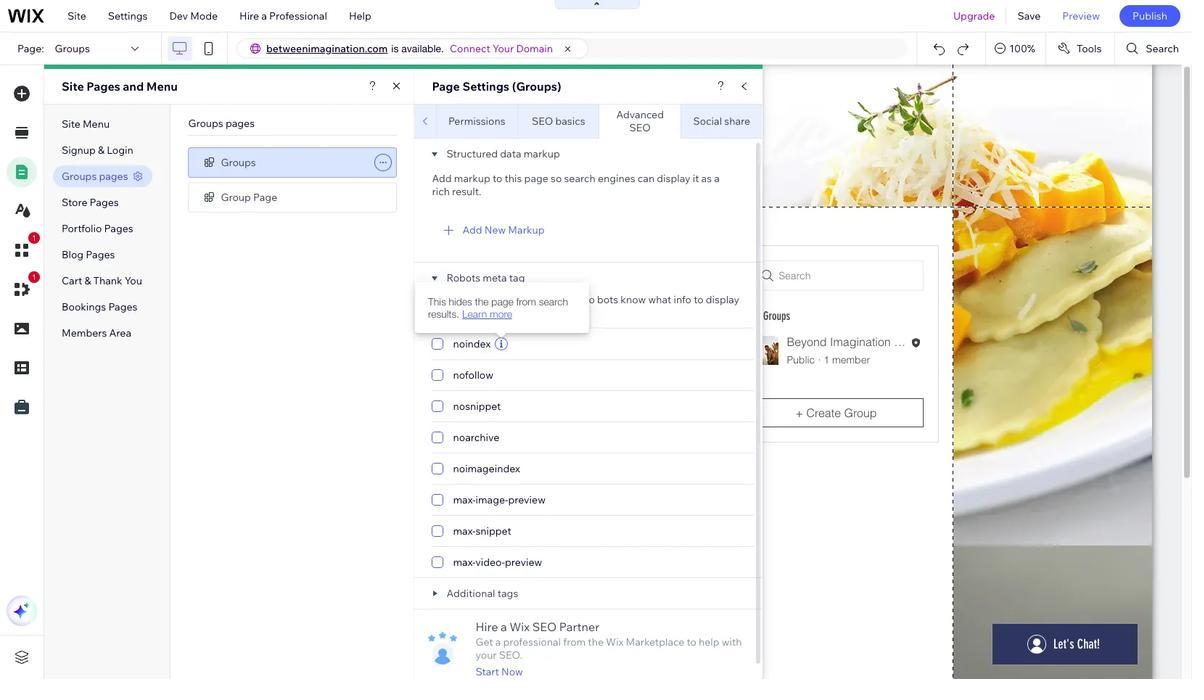 Task type: locate. For each thing, give the bounding box(es) containing it.
0 vertical spatial so
[[551, 172, 562, 185]]

tooltip image for nofollow
[[494, 369, 507, 382]]

1 vertical spatial page
[[492, 295, 514, 308]]

settings
[[108, 9, 148, 23], [463, 79, 510, 94]]

to inside hire a wix seo partner get a professional from the wix marketplace to help with your seo. start now
[[687, 636, 697, 649]]

site for site menu
[[62, 118, 80, 131]]

1 max- from the top
[[453, 494, 476, 507]]

hire inside hire a wix seo partner get a professional from the wix marketplace to help with your seo. start now
[[476, 620, 498, 635]]

save
[[1018, 9, 1041, 23]]

0 horizontal spatial settings
[[108, 9, 148, 23]]

tools
[[1077, 42, 1102, 55]]

(groups)
[[512, 79, 562, 94]]

so
[[551, 172, 562, 185], [584, 293, 595, 306]]

0 vertical spatial this
[[505, 172, 522, 185]]

0 vertical spatial 1 button
[[7, 232, 40, 266]]

a up seo.
[[501, 620, 507, 635]]

display right info
[[706, 293, 740, 306]]

add markup to this page so search engines can display it as a rich result.
[[432, 172, 720, 198]]

cart
[[62, 274, 82, 288]]

1 vertical spatial to
[[694, 293, 704, 306]]

store pages
[[62, 196, 119, 209]]

to right info
[[694, 293, 704, 306]]

& right cart
[[84, 274, 91, 288]]

1 vertical spatial pages
[[99, 170, 128, 183]]

as
[[702, 172, 712, 185]]

1 vertical spatial display
[[706, 293, 740, 306]]

domain
[[517, 42, 553, 55]]

hire right mode
[[240, 9, 259, 23]]

2 1 button from the top
[[7, 272, 40, 305]]

wix left marketplace
[[606, 636, 624, 649]]

bookings pages
[[62, 301, 138, 314]]

nosnippet
[[453, 400, 501, 413]]

max-
[[453, 494, 476, 507], [453, 525, 476, 538], [453, 556, 476, 569]]

pages up portfolio pages
[[90, 196, 119, 209]]

1 button left cart
[[7, 272, 40, 305]]

preview button
[[1052, 0, 1111, 32]]

tooltip image
[[543, 556, 556, 569]]

results.
[[428, 308, 460, 320]]

search left 'engines'
[[564, 172, 596, 185]]

0 horizontal spatial pages
[[99, 170, 128, 183]]

0 horizontal spatial page
[[492, 295, 514, 308]]

0 vertical spatial from
[[517, 295, 536, 308]]

menu
[[147, 79, 178, 94], [83, 118, 110, 131]]

max- for video-
[[453, 556, 476, 569]]

0 vertical spatial site
[[68, 9, 86, 23]]

wix
[[510, 620, 530, 635], [606, 636, 624, 649]]

noarchive
[[453, 431, 500, 444]]

0 vertical spatial wix
[[510, 620, 530, 635]]

hire
[[240, 9, 259, 23], [476, 620, 498, 635]]

1 button
[[7, 232, 40, 266], [7, 272, 40, 305]]

2 vertical spatial to
[[687, 636, 697, 649]]

search
[[1147, 42, 1180, 55]]

is available. connect your domain
[[392, 42, 553, 55]]

pages for blog
[[86, 248, 115, 261]]

0 horizontal spatial hire
[[240, 9, 259, 23]]

noimageindex
[[453, 462, 520, 476]]

1 horizontal spatial hire
[[476, 620, 498, 635]]

to inside the add markup to this page so search engines can display it as a rich result.
[[493, 172, 503, 185]]

1 vertical spatial preview
[[505, 556, 543, 569]]

1 vertical spatial 1 button
[[7, 272, 40, 305]]

add new markup button
[[441, 221, 545, 239]]

seo up professional
[[533, 620, 557, 635]]

preview up the snippet
[[509, 494, 546, 507]]

so down seo basics
[[551, 172, 562, 185]]

display left it
[[657, 172, 691, 185]]

max- for image-
[[453, 494, 476, 507]]

1 vertical spatial site
[[62, 79, 84, 94]]

search inside the add markup to this page so search engines can display it as a rich result.
[[564, 172, 596, 185]]

help
[[349, 9, 372, 23]]

seo up the "can"
[[630, 121, 651, 134]]

save button
[[1007, 0, 1052, 32]]

a right as
[[715, 172, 720, 185]]

1 vertical spatial search
[[539, 295, 568, 308]]

1 vertical spatial menu
[[83, 118, 110, 131]]

the inside hire a wix seo partner get a professional from the wix marketplace to help with your seo. start now
[[588, 636, 604, 649]]

structured data markup
[[447, 147, 560, 160]]

0 vertical spatial 1
[[32, 234, 36, 242]]

pages for site
[[87, 79, 120, 94]]

login
[[107, 144, 133, 157]]

this inside the add markup to this page so search engines can display it as a rich result.
[[505, 172, 522, 185]]

seo inside hire a wix seo partner get a professional from the wix marketplace to help with your seo. start now
[[533, 620, 557, 635]]

&
[[98, 144, 105, 157], [84, 274, 91, 288]]

add left result.
[[432, 172, 452, 185]]

max- up additional
[[453, 556, 476, 569]]

hire up get in the left of the page
[[476, 620, 498, 635]]

robots
[[447, 272, 481, 285]]

1
[[32, 234, 36, 242], [32, 273, 36, 282]]

is
[[392, 43, 399, 54]]

it
[[693, 172, 700, 185]]

max-video-preview
[[453, 556, 543, 569]]

0 vertical spatial add
[[432, 172, 452, 185]]

from down partner
[[564, 636, 586, 649]]

display inside the add markup to this page so search engines can display it as a rich result.
[[657, 172, 691, 185]]

1 horizontal spatial page
[[432, 79, 460, 94]]

pages left and
[[87, 79, 120, 94]]

hire for wix
[[476, 620, 498, 635]]

1 vertical spatial add
[[463, 224, 483, 237]]

bots
[[598, 293, 619, 306]]

1 vertical spatial from
[[564, 636, 586, 649]]

tooltip image for noimageindex
[[520, 462, 533, 476]]

1 vertical spatial wix
[[606, 636, 624, 649]]

1 left cart
[[32, 273, 36, 282]]

0 vertical spatial max-
[[453, 494, 476, 507]]

& for signup
[[98, 144, 105, 157]]

bookings
[[62, 301, 106, 314]]

pages up 'area' on the left of the page
[[108, 301, 138, 314]]

pages right portfolio
[[104, 222, 133, 235]]

pages for store
[[90, 196, 119, 209]]

meta
[[483, 272, 507, 285]]

learn
[[462, 308, 487, 320]]

settings left dev
[[108, 9, 148, 23]]

publish button
[[1120, 5, 1181, 27]]

groups
[[55, 42, 90, 55], [188, 117, 223, 130], [221, 156, 256, 169], [62, 170, 97, 183]]

from inside hire a wix seo partner get a professional from the wix marketplace to help with your seo. start now
[[564, 636, 586, 649]]

1 vertical spatial page
[[253, 191, 278, 204]]

noindex
[[453, 338, 491, 351]]

0 vertical spatial pages
[[226, 117, 255, 130]]

menu right and
[[147, 79, 178, 94]]

1 vertical spatial &
[[84, 274, 91, 288]]

page
[[525, 172, 549, 185], [492, 295, 514, 308]]

add inside button
[[463, 224, 483, 237]]

pages
[[87, 79, 120, 94], [90, 196, 119, 209], [104, 222, 133, 235], [86, 248, 115, 261], [108, 301, 138, 314]]

max- up video-
[[453, 525, 476, 538]]

1 horizontal spatial groups pages
[[188, 117, 255, 130]]

0 horizontal spatial display
[[657, 172, 691, 185]]

this inside "select the relevant instructions, so bots know what info to display after crawling this page."
[[499, 306, 516, 319]]

0 vertical spatial preview
[[509, 494, 546, 507]]

this
[[505, 172, 522, 185], [499, 306, 516, 319]]

settings up permissions
[[463, 79, 510, 94]]

0 vertical spatial to
[[493, 172, 503, 185]]

your
[[493, 42, 514, 55]]

0 horizontal spatial add
[[432, 172, 452, 185]]

1 vertical spatial max-
[[453, 525, 476, 538]]

& for cart
[[84, 274, 91, 288]]

2 max- from the top
[[453, 525, 476, 538]]

1 horizontal spatial from
[[564, 636, 586, 649]]

1 vertical spatial markup
[[454, 172, 491, 185]]

menu up signup & login
[[83, 118, 110, 131]]

1 horizontal spatial markup
[[524, 147, 560, 160]]

nofollow
[[453, 369, 494, 382]]

site for site pages and menu
[[62, 79, 84, 94]]

1 vertical spatial hire
[[476, 620, 498, 635]]

page down meta
[[492, 295, 514, 308]]

add inside the add markup to this page so search engines can display it as a rich result.
[[432, 172, 452, 185]]

page down structured data markup
[[525, 172, 549, 185]]

instructions,
[[523, 293, 582, 306]]

max-snippet
[[453, 525, 512, 538]]

what
[[649, 293, 672, 306]]

0 vertical spatial menu
[[147, 79, 178, 94]]

& left login
[[98, 144, 105, 157]]

0 horizontal spatial groups pages
[[62, 170, 128, 183]]

0 vertical spatial page
[[525, 172, 549, 185]]

preview for video-
[[505, 556, 543, 569]]

page right group
[[253, 191, 278, 204]]

max- up "max-snippet"
[[453, 494, 476, 507]]

so left bots
[[584, 293, 595, 306]]

0 horizontal spatial &
[[84, 274, 91, 288]]

from
[[517, 295, 536, 308], [564, 636, 586, 649]]

0 horizontal spatial markup
[[454, 172, 491, 185]]

the inside "select the relevant instructions, so bots know what info to display after crawling this page."
[[465, 293, 481, 306]]

1 horizontal spatial add
[[463, 224, 483, 237]]

1 horizontal spatial display
[[706, 293, 740, 306]]

2 vertical spatial max-
[[453, 556, 476, 569]]

0 vertical spatial search
[[564, 172, 596, 185]]

1 horizontal spatial wix
[[606, 636, 624, 649]]

1 vertical spatial 1
[[32, 273, 36, 282]]

1 horizontal spatial settings
[[463, 79, 510, 94]]

to down structured data markup
[[493, 172, 503, 185]]

1 horizontal spatial &
[[98, 144, 105, 157]]

1 vertical spatial so
[[584, 293, 595, 306]]

dev mode
[[169, 9, 218, 23]]

site pages and menu
[[62, 79, 178, 94]]

tools button
[[1047, 33, 1115, 65]]

from down tag
[[517, 295, 536, 308]]

1 horizontal spatial so
[[584, 293, 595, 306]]

1 horizontal spatial menu
[[147, 79, 178, 94]]

tooltip image
[[494, 369, 507, 382], [501, 400, 514, 413], [500, 431, 513, 444], [520, 462, 533, 476], [512, 525, 525, 538]]

1 horizontal spatial page
[[525, 172, 549, 185]]

preview up "tags"
[[505, 556, 543, 569]]

marketplace
[[626, 636, 685, 649]]

0 horizontal spatial so
[[551, 172, 562, 185]]

pages up cart & thank you in the top of the page
[[86, 248, 115, 261]]

to left help
[[687, 636, 697, 649]]

3 max- from the top
[[453, 556, 476, 569]]

0 vertical spatial display
[[657, 172, 691, 185]]

markup
[[524, 147, 560, 160], [454, 172, 491, 185]]

groups pages
[[188, 117, 255, 130], [62, 170, 128, 183]]

you
[[125, 274, 142, 288]]

display inside "select the relevant instructions, so bots know what info to display after crawling this page."
[[706, 293, 740, 306]]

1 horizontal spatial pages
[[226, 117, 255, 130]]

0 vertical spatial &
[[98, 144, 105, 157]]

page down available.
[[432, 79, 460, 94]]

this down data
[[505, 172, 522, 185]]

tag
[[510, 272, 525, 285]]

hire for professional
[[240, 9, 259, 23]]

0 vertical spatial markup
[[524, 147, 560, 160]]

1 button left blog
[[7, 232, 40, 266]]

wix up professional
[[510, 620, 530, 635]]

search right the relevant
[[539, 295, 568, 308]]

this left page.
[[499, 306, 516, 319]]

pages
[[226, 117, 255, 130], [99, 170, 128, 183]]

0 vertical spatial groups pages
[[188, 117, 255, 130]]

search
[[564, 172, 596, 185], [539, 295, 568, 308]]

markup down structured
[[454, 172, 491, 185]]

markup right data
[[524, 147, 560, 160]]

2 vertical spatial site
[[62, 118, 80, 131]]

0 horizontal spatial from
[[517, 295, 536, 308]]

add
[[432, 172, 452, 185], [463, 224, 483, 237]]

1 vertical spatial this
[[499, 306, 516, 319]]

add left new
[[463, 224, 483, 237]]

group page
[[221, 191, 278, 204]]

result.
[[452, 185, 482, 198]]

crawling
[[457, 306, 497, 319]]

0 vertical spatial hire
[[240, 9, 259, 23]]

tags
[[498, 587, 519, 600]]

page inside this hides the page from search results.
[[492, 295, 514, 308]]

1 left portfolio
[[32, 234, 36, 242]]



Task type: describe. For each thing, give the bounding box(es) containing it.
portfolio
[[62, 222, 102, 235]]

0 horizontal spatial menu
[[83, 118, 110, 131]]

group
[[221, 191, 251, 204]]

site menu
[[62, 118, 110, 131]]

page settings (groups)
[[432, 79, 562, 94]]

and
[[123, 79, 144, 94]]

hides
[[449, 295, 472, 308]]

help
[[699, 636, 720, 649]]

professional
[[269, 9, 327, 23]]

seo basics
[[532, 115, 586, 128]]

site for site
[[68, 9, 86, 23]]

snippet
[[476, 525, 512, 538]]

seo left basics
[[532, 115, 553, 128]]

portfolio pages
[[62, 222, 133, 235]]

pages for portfolio
[[104, 222, 133, 235]]

can
[[638, 172, 655, 185]]

a inside the add markup to this page so search engines can display it as a rich result.
[[715, 172, 720, 185]]

social
[[694, 115, 722, 128]]

connect
[[450, 42, 491, 55]]

0 horizontal spatial wix
[[510, 620, 530, 635]]

more
[[490, 308, 513, 320]]

know
[[621, 293, 646, 306]]

mode
[[190, 9, 218, 23]]

after
[[432, 306, 455, 319]]

upgrade
[[954, 9, 996, 23]]

search button
[[1116, 33, 1193, 65]]

select
[[432, 293, 463, 306]]

1 vertical spatial groups pages
[[62, 170, 128, 183]]

hire a wix seo partner get a professional from the wix marketplace to help with your seo. start now
[[476, 620, 742, 679]]

learn more
[[462, 308, 513, 320]]

select the relevant instructions, so bots know what info to display after crawling this page.
[[432, 293, 740, 319]]

share
[[725, 115, 751, 128]]

image-
[[476, 494, 509, 507]]

add for add new markup
[[463, 224, 483, 237]]

0 horizontal spatial page
[[253, 191, 278, 204]]

with
[[722, 636, 742, 649]]

markup
[[508, 224, 545, 237]]

blog pages
[[62, 248, 115, 261]]

so inside the add markup to this page so search engines can display it as a rich result.
[[551, 172, 562, 185]]

a left professional
[[262, 9, 267, 23]]

cart & thank you
[[62, 274, 142, 288]]

1 1 button from the top
[[7, 232, 40, 266]]

1 vertical spatial settings
[[463, 79, 510, 94]]

seo.
[[499, 649, 523, 662]]

advanced seo
[[617, 108, 664, 134]]

pages for bookings
[[108, 301, 138, 314]]

page inside the add markup to this page so search engines can display it as a rich result.
[[525, 172, 549, 185]]

0 vertical spatial page
[[432, 79, 460, 94]]

a right get in the left of the page
[[496, 636, 501, 649]]

data
[[500, 147, 522, 160]]

100%
[[1010, 42, 1036, 55]]

tooltip image for max-snippet
[[512, 525, 525, 538]]

members area
[[62, 327, 131, 340]]

tooltip image for nosnippet
[[501, 400, 514, 413]]

from inside this hides the page from search results.
[[517, 295, 536, 308]]

robots meta tag
[[447, 272, 525, 285]]

rich
[[432, 185, 450, 198]]

preview for image-
[[509, 494, 546, 507]]

video-
[[476, 556, 505, 569]]

signup
[[62, 144, 96, 157]]

structured
[[447, 147, 498, 160]]

so inside "select the relevant instructions, so bots know what info to display after crawling this page."
[[584, 293, 595, 306]]

now
[[502, 666, 523, 679]]

members
[[62, 327, 107, 340]]

betweenimagination.com
[[266, 42, 388, 55]]

page.
[[519, 306, 545, 319]]

preview
[[1063, 9, 1101, 23]]

hire a professional
[[240, 9, 327, 23]]

100% button
[[987, 33, 1046, 65]]

search inside this hides the page from search results.
[[539, 295, 568, 308]]

tooltip image for noarchive
[[500, 431, 513, 444]]

1 1 from the top
[[32, 234, 36, 242]]

get
[[476, 636, 493, 649]]

additional tags
[[447, 587, 519, 600]]

the inside this hides the page from search results.
[[475, 295, 489, 308]]

blog
[[62, 248, 84, 261]]

engines
[[598, 172, 636, 185]]

advanced / expert illustration image
[[415, 610, 458, 667]]

your
[[476, 649, 497, 662]]

add for add markup to this page so search engines can display it as a rich result.
[[432, 172, 452, 185]]

partner
[[560, 620, 600, 635]]

start
[[476, 666, 499, 679]]

2 1 from the top
[[32, 273, 36, 282]]

this
[[428, 295, 446, 308]]

area
[[109, 327, 131, 340]]

publish
[[1133, 9, 1168, 23]]

to inside "select the relevant instructions, so bots know what info to display after crawling this page."
[[694, 293, 704, 306]]

basics
[[556, 115, 586, 128]]

max- for snippet
[[453, 525, 476, 538]]

social share
[[694, 115, 751, 128]]

info
[[674, 293, 692, 306]]

markup inside the add markup to this page so search engines can display it as a rich result.
[[454, 172, 491, 185]]

0 vertical spatial settings
[[108, 9, 148, 23]]

seo inside advanced seo
[[630, 121, 651, 134]]

store
[[62, 196, 87, 209]]

available.
[[402, 43, 444, 54]]

permissions
[[449, 115, 506, 128]]

relevant
[[483, 293, 521, 306]]

thank
[[93, 274, 122, 288]]

signup & login
[[62, 144, 133, 157]]



Task type: vqa. For each thing, say whether or not it's contained in the screenshot.
the leftmost Menu
yes



